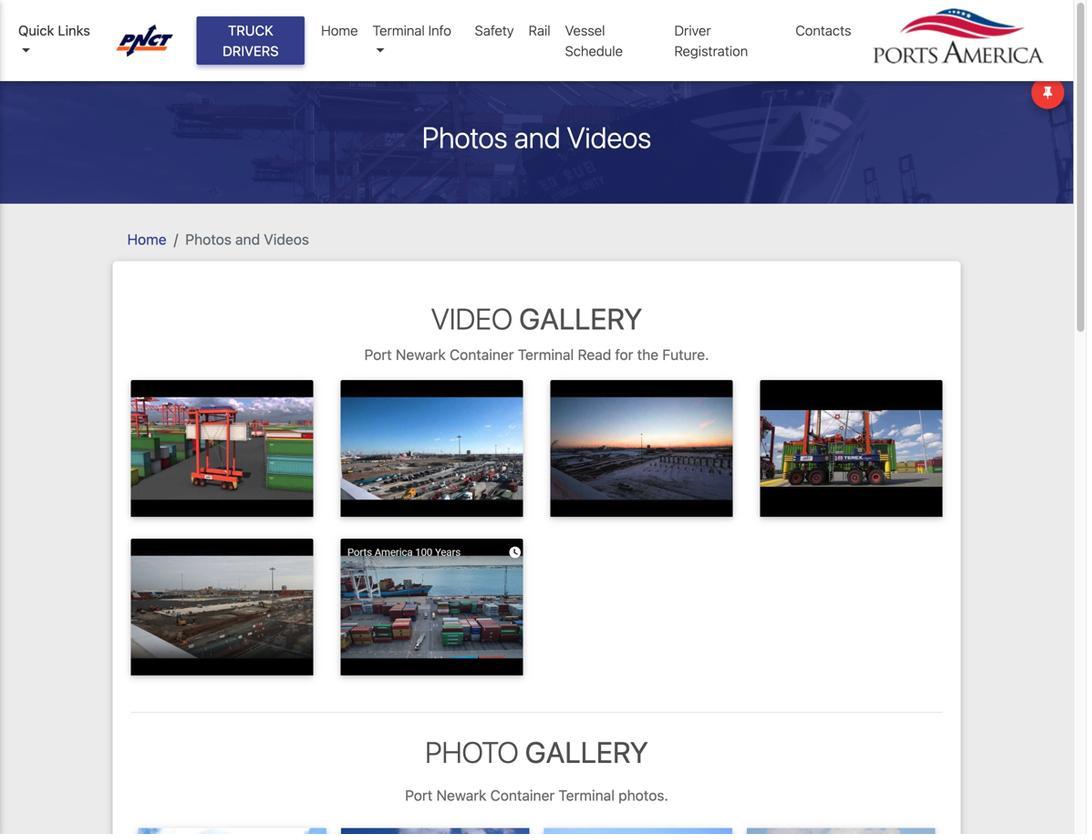 Task type: vqa. For each thing, say whether or not it's contained in the screenshot.
the Cristobal, Panama
no



Task type: describe. For each thing, give the bounding box(es) containing it.
drivers
[[223, 43, 279, 59]]

newark for port newark container terminal photos.
[[437, 787, 487, 804]]

info
[[428, 22, 451, 38]]

rail
[[529, 22, 551, 38]]

driver registration
[[675, 22, 748, 59]]

0 vertical spatial terminal
[[373, 22, 425, 38]]

photo
[[425, 735, 519, 770]]

0 horizontal spatial home
[[127, 231, 167, 248]]

future.
[[663, 346, 709, 364]]

truck drivers link
[[197, 16, 305, 65]]

quick links
[[18, 22, 90, 38]]

container for read
[[450, 346, 514, 364]]

safety link
[[468, 13, 521, 48]]

0 vertical spatial and
[[514, 120, 561, 155]]

port for port newark container terminal read for the future.
[[364, 346, 392, 364]]

contacts
[[796, 22, 852, 38]]

vessel
[[565, 22, 605, 38]]

1 vertical spatial and
[[235, 231, 260, 248]]

terminal info link
[[365, 13, 468, 68]]

terminal for port newark container terminal photos.
[[559, 787, 615, 804]]

the
[[637, 346, 659, 364]]

1 horizontal spatial photos
[[422, 120, 508, 155]]

for
[[615, 346, 634, 364]]

0 horizontal spatial videos
[[264, 231, 309, 248]]

quick
[[18, 22, 54, 38]]

newark for port newark container terminal read for the future.
[[396, 346, 446, 364]]

video gallery
[[431, 302, 642, 336]]

port newark container terminal read for the future.
[[364, 346, 709, 364]]

photos.
[[619, 787, 669, 804]]

links
[[58, 22, 90, 38]]



Task type: locate. For each thing, give the bounding box(es) containing it.
truck
[[228, 22, 273, 38]]

photo gallery
[[425, 735, 648, 770]]

port for port newark container terminal photos.
[[405, 787, 433, 804]]

newark down photo
[[437, 787, 487, 804]]

container for photos.
[[490, 787, 555, 804]]

1 horizontal spatial videos
[[567, 120, 652, 155]]

videos
[[567, 120, 652, 155], [264, 231, 309, 248]]

1 horizontal spatial photos and videos
[[422, 120, 652, 155]]

contacts link
[[788, 13, 859, 48]]

0 vertical spatial videos
[[567, 120, 652, 155]]

gallery for photo gallery
[[525, 735, 648, 770]]

1 vertical spatial port
[[405, 787, 433, 804]]

1 horizontal spatial home
[[321, 22, 358, 38]]

0 vertical spatial home
[[321, 22, 358, 38]]

1 horizontal spatial home link
[[314, 13, 365, 48]]

safety
[[475, 22, 514, 38]]

gallery for video gallery
[[519, 302, 642, 336]]

1 vertical spatial photos
[[185, 231, 232, 248]]

1 vertical spatial newark
[[437, 787, 487, 804]]

quick links link
[[18, 20, 99, 61]]

container down photo gallery
[[490, 787, 555, 804]]

2 vertical spatial terminal
[[559, 787, 615, 804]]

video image
[[131, 380, 313, 517], [341, 380, 523, 517], [551, 380, 733, 517], [760, 380, 943, 517], [131, 539, 313, 676], [341, 539, 523, 676]]

0 horizontal spatial and
[[235, 231, 260, 248]]

0 vertical spatial home link
[[314, 13, 365, 48]]

container down video
[[450, 346, 514, 364]]

video
[[431, 302, 513, 336]]

0 vertical spatial gallery
[[519, 302, 642, 336]]

1 vertical spatial home
[[127, 231, 167, 248]]

vessel schedule
[[565, 22, 623, 59]]

truck drivers
[[223, 22, 279, 59]]

home inside "home" link
[[321, 22, 358, 38]]

newark
[[396, 346, 446, 364], [437, 787, 487, 804]]

terminal
[[373, 22, 425, 38], [518, 346, 574, 364], [559, 787, 615, 804]]

registration
[[675, 43, 748, 59]]

0 vertical spatial photos
[[422, 120, 508, 155]]

home link
[[314, 13, 365, 48], [127, 231, 167, 248]]

1 vertical spatial videos
[[264, 231, 309, 248]]

read
[[578, 346, 611, 364]]

photos and videos
[[422, 120, 652, 155], [185, 231, 309, 248]]

photos
[[422, 120, 508, 155], [185, 231, 232, 248]]

0 vertical spatial container
[[450, 346, 514, 364]]

newark down video
[[396, 346, 446, 364]]

0 vertical spatial newark
[[396, 346, 446, 364]]

0 horizontal spatial port
[[364, 346, 392, 364]]

0 horizontal spatial photos and videos
[[185, 231, 309, 248]]

terminal left the photos.
[[559, 787, 615, 804]]

1 vertical spatial terminal
[[518, 346, 574, 364]]

and
[[514, 120, 561, 155], [235, 231, 260, 248]]

gallery up read
[[519, 302, 642, 336]]

0 horizontal spatial home link
[[127, 231, 167, 248]]

1 horizontal spatial port
[[405, 787, 433, 804]]

terminal info
[[373, 22, 451, 38]]

port newark container terminal photos.
[[405, 787, 669, 804]]

0 horizontal spatial photos
[[185, 231, 232, 248]]

1 vertical spatial gallery
[[525, 735, 648, 770]]

port
[[364, 346, 392, 364], [405, 787, 433, 804]]

1 vertical spatial photos and videos
[[185, 231, 309, 248]]

home
[[321, 22, 358, 38], [127, 231, 167, 248]]

0 vertical spatial photos and videos
[[422, 120, 652, 155]]

driver registration link
[[667, 13, 788, 68]]

driver
[[675, 22, 711, 38]]

schedule
[[565, 43, 623, 59]]

1 horizontal spatial and
[[514, 120, 561, 155]]

terminal down video gallery
[[518, 346, 574, 364]]

0 vertical spatial port
[[364, 346, 392, 364]]

rail link
[[521, 13, 558, 48]]

container
[[450, 346, 514, 364], [490, 787, 555, 804]]

terminal for port newark container terminal read for the future.
[[518, 346, 574, 364]]

terminal left info at the top left of the page
[[373, 22, 425, 38]]

gallery
[[519, 302, 642, 336], [525, 735, 648, 770]]

1 vertical spatial home link
[[127, 231, 167, 248]]

1 vertical spatial container
[[490, 787, 555, 804]]

vessel schedule link
[[558, 13, 667, 68]]

gallery up port newark container terminal photos.
[[525, 735, 648, 770]]



